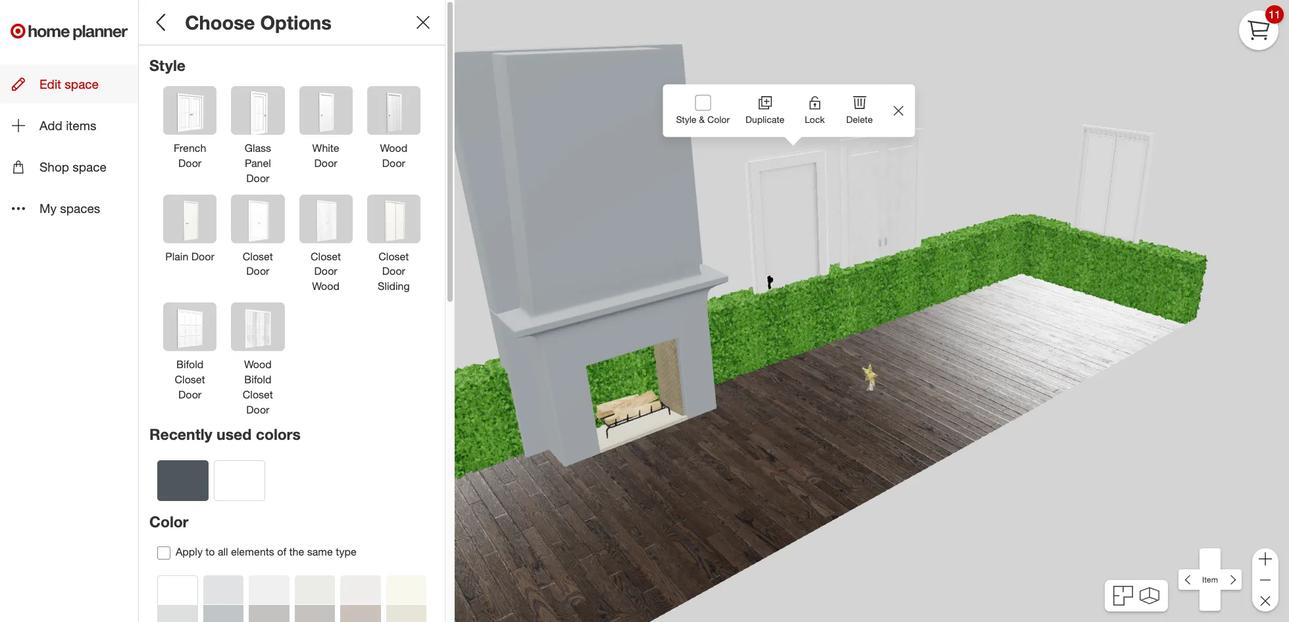 Task type: locate. For each thing, give the bounding box(es) containing it.
closet door wood
[[311, 250, 341, 293]]

1 vertical spatial color
[[149, 513, 189, 531]]

door inside "bifold closet door"
[[178, 388, 201, 401]]

all
[[218, 545, 228, 559]]

1 horizontal spatial bifold
[[244, 373, 271, 386]]

shop space
[[39, 159, 107, 175]]

style inside style & color button
[[676, 114, 697, 125]]

items
[[66, 118, 96, 133]]

edit space button
[[0, 64, 138, 103]]

front view button icon image
[[1140, 587, 1159, 605]]

door inside the closet door wood
[[314, 265, 337, 278]]

door for closet door sliding
[[382, 265, 405, 278]]

1 vertical spatial wood
[[312, 280, 340, 293]]

door for wood door
[[382, 157, 405, 170]]

closet for closet door sliding
[[379, 250, 409, 263]]

color right &
[[707, 114, 730, 125]]

apply to all elements of the same type
[[176, 545, 357, 559]]

color
[[707, 114, 730, 125], [149, 513, 189, 531]]

1 horizontal spatial color
[[707, 114, 730, 125]]

recently
[[149, 425, 212, 444]]

0 vertical spatial wood
[[380, 141, 408, 155]]

1 horizontal spatial wood
[[312, 280, 340, 293]]

edit
[[39, 76, 61, 91]]

style for style
[[149, 56, 185, 75]]

door
[[178, 157, 201, 170], [314, 157, 337, 170], [382, 157, 405, 170], [246, 172, 269, 185], [191, 250, 214, 263], [246, 265, 269, 278], [314, 265, 337, 278], [382, 265, 405, 278], [178, 388, 201, 401], [246, 403, 269, 416]]

0 horizontal spatial color
[[149, 513, 189, 531]]

11
[[1269, 8, 1281, 21]]

style & color
[[676, 114, 730, 125]]

1 vertical spatial space
[[73, 159, 107, 175]]

1 vertical spatial bifold
[[244, 373, 271, 386]]

space
[[65, 76, 99, 91], [73, 159, 107, 175]]

door for french door
[[178, 157, 201, 170]]

top view button icon image
[[1114, 586, 1133, 606]]

glass
[[245, 141, 271, 155]]

my spaces
[[39, 201, 100, 216]]

wood
[[380, 141, 408, 155], [312, 280, 340, 293], [244, 358, 272, 371]]

style & color button
[[668, 84, 738, 137]]

wood inside wood bifold closet door
[[244, 358, 272, 371]]

colors
[[256, 425, 301, 444]]

0 vertical spatial space
[[65, 76, 99, 91]]

door inside white door
[[314, 157, 337, 170]]

wood door
[[380, 141, 408, 170]]

space right shop
[[73, 159, 107, 175]]

wood for wood door
[[380, 141, 408, 155]]

closet
[[243, 250, 273, 263], [311, 250, 341, 263], [379, 250, 409, 263], [175, 373, 205, 386], [243, 388, 273, 401]]

space right edit
[[65, 76, 99, 91]]

0 vertical spatial bifold
[[176, 358, 204, 371]]

duplicate button
[[738, 84, 792, 134]]

french door
[[174, 141, 206, 170]]

door inside wood bifold closet door
[[246, 403, 269, 416]]

door for closet door
[[246, 265, 269, 278]]

add items button
[[0, 106, 138, 145]]

used
[[217, 425, 252, 444]]

door for white door
[[314, 157, 337, 170]]

door for plain door
[[191, 250, 214, 263]]

0 vertical spatial style
[[149, 56, 185, 75]]

closet inside closet door sliding
[[379, 250, 409, 263]]

lock button
[[792, 84, 837, 134]]

door inside closet door sliding
[[382, 265, 405, 278]]

bifold
[[176, 358, 204, 371], [244, 373, 271, 386]]

item
[[1202, 575, 1218, 585]]

same
[[307, 545, 333, 559]]

door inside the wood door
[[382, 157, 405, 170]]

1 horizontal spatial style
[[676, 114, 697, 125]]

door inside french door
[[178, 157, 201, 170]]

space for shop space
[[73, 159, 107, 175]]

wood inside the closet door wood
[[312, 280, 340, 293]]

wood bifold closet door
[[243, 358, 273, 416]]

0 horizontal spatial style
[[149, 56, 185, 75]]

1 vertical spatial style
[[676, 114, 697, 125]]

style
[[149, 56, 185, 75], [676, 114, 697, 125]]

0 vertical spatial color
[[707, 114, 730, 125]]

closet door
[[243, 250, 273, 278]]

color up apply to all elements of the same type option
[[149, 513, 189, 531]]

duplicate
[[746, 114, 785, 125]]

bifold inside wood bifold closet door
[[244, 373, 271, 386]]

shop space button
[[0, 148, 138, 187]]

2 horizontal spatial wood
[[380, 141, 408, 155]]

door inside closet door
[[246, 265, 269, 278]]

0 horizontal spatial bifold
[[176, 358, 204, 371]]

options
[[260, 11, 331, 34]]

2 vertical spatial wood
[[244, 358, 272, 371]]

home planner landing page image
[[11, 11, 128, 53]]

0 horizontal spatial wood
[[244, 358, 272, 371]]



Task type: vqa. For each thing, say whether or not it's contained in the screenshot.
Top view button icon
yes



Task type: describe. For each thing, give the bounding box(es) containing it.
add items
[[39, 118, 96, 133]]

door for closet door wood
[[314, 265, 337, 278]]

bifold closet door
[[175, 358, 205, 401]]

lock
[[805, 114, 825, 125]]

plain door
[[165, 250, 214, 263]]

choose
[[185, 11, 255, 34]]

my
[[39, 201, 57, 216]]

panel
[[245, 157, 271, 170]]

space for edit space
[[65, 76, 99, 91]]

11 button
[[1239, 5, 1284, 50]]

to
[[206, 545, 215, 559]]

move asset east by 6" image
[[1221, 570, 1242, 591]]

closet door sliding
[[378, 250, 410, 293]]

wood for wood bifold closet door
[[244, 358, 272, 371]]

of
[[277, 545, 286, 559]]

style for style & color
[[676, 114, 697, 125]]

elements
[[231, 545, 274, 559]]

sliding
[[378, 280, 410, 293]]

move asset west by 6" image
[[1179, 570, 1200, 591]]

apply
[[176, 545, 203, 559]]

Apply to all elements of the same type checkbox
[[157, 547, 170, 560]]

my spaces button
[[0, 189, 138, 228]]

glass panel door
[[245, 141, 271, 185]]

white door
[[312, 141, 339, 170]]

plain
[[165, 250, 188, 263]]

type
[[336, 545, 357, 559]]

delete button
[[837, 84, 882, 134]]

the
[[289, 545, 304, 559]]

closet for closet door wood
[[311, 250, 341, 263]]

closet for closet door
[[243, 250, 273, 263]]

edit space
[[39, 76, 99, 91]]

white
[[312, 141, 339, 155]]

bifold inside "bifold closet door"
[[176, 358, 204, 371]]

color inside button
[[707, 114, 730, 125]]

choose options
[[185, 11, 331, 34]]

recently used colors
[[149, 425, 301, 444]]

delete
[[846, 114, 873, 125]]

spaces
[[60, 201, 100, 216]]

shop
[[39, 159, 69, 175]]

french
[[174, 141, 206, 155]]

add
[[39, 118, 62, 133]]

door inside glass panel door
[[246, 172, 269, 185]]

&
[[699, 114, 705, 125]]



